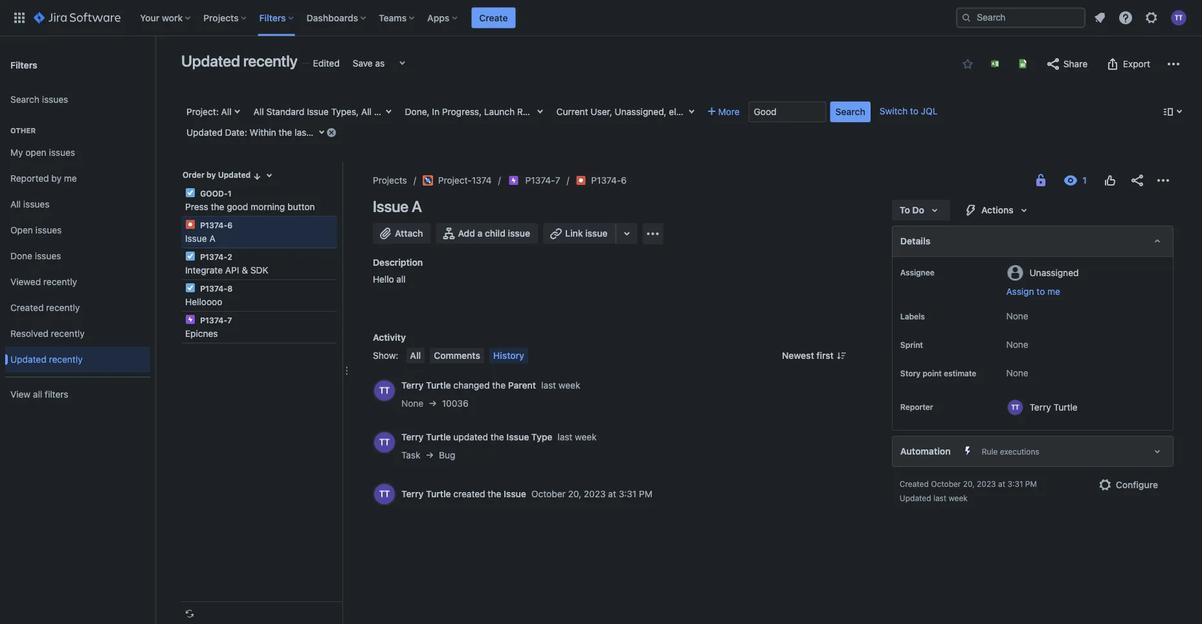 Task type: locate. For each thing, give the bounding box(es) containing it.
issue
[[508, 228, 530, 239], [585, 228, 608, 239]]

1 vertical spatial p1374-6
[[198, 221, 233, 230]]

to left jql at the right
[[910, 106, 919, 117]]

recently down "viewed recently" link
[[46, 303, 80, 313]]

0 vertical spatial issue a
[[373, 197, 422, 216]]

terry left created
[[401, 489, 424, 500]]

created for created recently
[[10, 303, 44, 313]]

to right test,
[[616, 106, 626, 117]]

created inside created october 20, 2023 at 3:31 pm updated last week
[[900, 480, 929, 489]]

newest first image
[[836, 351, 847, 361]]

the right updated
[[491, 432, 504, 443]]

view
[[10, 389, 31, 400]]

task image for press the good morning button
[[185, 188, 196, 198]]

do
[[629, 106, 641, 117], [912, 205, 925, 216]]

updated recently down resolved recently
[[10, 355, 83, 365]]

1 vertical spatial me
[[1048, 286, 1060, 297]]

all inside button
[[410, 351, 421, 361]]

0 horizontal spatial types,
[[331, 106, 359, 117]]

october
[[931, 480, 961, 489], [531, 489, 566, 500]]

0 vertical spatial to
[[616, 106, 626, 117]]

0 vertical spatial 1
[[312, 127, 316, 138]]

good-
[[200, 189, 228, 198]]

1 left remove criteria image
[[312, 127, 316, 138]]

recently for the created recently link
[[46, 303, 80, 313]]

1 horizontal spatial me
[[1048, 286, 1060, 297]]

7 down the 8
[[227, 316, 232, 325]]

p1374-7 up epicnes
[[198, 316, 232, 325]]

0 vertical spatial task image
[[185, 188, 196, 198]]

by
[[207, 171, 216, 180], [51, 173, 62, 184]]

1 horizontal spatial created
[[900, 480, 929, 489]]

0 vertical spatial to
[[910, 106, 919, 117]]

types, right in
[[440, 106, 467, 117]]

projects button
[[200, 7, 252, 28]]

october down the type
[[531, 489, 566, 500]]

0 vertical spatial updated recently
[[181, 52, 298, 70]]

actions button
[[956, 200, 1040, 221]]

1 vertical spatial projects
[[373, 175, 407, 186]]

1 vertical spatial updated recently
[[10, 355, 83, 365]]

task image up helloooo
[[185, 283, 196, 293]]

20, inside created october 20, 2023 at 3:31 pm updated last week
[[963, 480, 975, 489]]

p1374- for integrate api & sdk
[[200, 252, 227, 262]]

issue left the type
[[507, 432, 529, 443]]

reported by me
[[10, 173, 77, 184]]

7 left bug icon
[[555, 175, 560, 186]]

help image
[[1118, 10, 1134, 26]]

link
[[565, 228, 583, 239]]

1 up 'good'
[[228, 189, 231, 198]]

assign to me
[[1006, 286, 1060, 297]]

projects right work on the top of the page
[[203, 12, 239, 23]]

updated date: within the last 1 week
[[186, 127, 340, 138]]

issues for search issues
[[42, 94, 68, 105]]

terry right admins,
[[791, 106, 812, 117]]

0 horizontal spatial filters
[[10, 59, 37, 70]]

appswitcher icon image
[[12, 10, 27, 26]]

issue down 'projects' link
[[373, 197, 409, 216]]

work
[[162, 12, 183, 23]]

terry down the all button
[[401, 380, 424, 391]]

to inside assign to me button
[[1037, 286, 1045, 297]]

assignee pin to top. only you can see pinned fields. image
[[937, 267, 948, 278]]

project:
[[186, 106, 219, 117]]

1 vertical spatial p1374-7
[[198, 316, 232, 325]]

my
[[10, 147, 23, 158]]

1 vertical spatial to
[[900, 205, 910, 216]]

1 horizontal spatial 6
[[621, 175, 627, 186]]

1 vertical spatial to
[[1037, 286, 1045, 297]]

terry turtle updated the issue type last week
[[401, 432, 597, 443]]

0 horizontal spatial to
[[910, 106, 919, 117]]

search inside button
[[836, 106, 865, 117]]

updated down "automation"
[[900, 494, 931, 503]]

terry for 20,
[[401, 489, 424, 500]]

activity
[[373, 332, 406, 343]]

current user,                                 unassigned,                                 eloisefrancis23,                                 org-admins,                                 terry turtle button
[[551, 102, 839, 122]]

unassigned
[[1030, 267, 1079, 278]]

viewed recently link
[[5, 269, 150, 295]]

apps
[[427, 12, 450, 23]]

1 vertical spatial created
[[900, 480, 929, 489]]

epic image left p1374-7 link
[[509, 175, 519, 186]]

1 horizontal spatial 3:31
[[1008, 480, 1023, 489]]

recently down resolved recently link
[[49, 355, 83, 365]]

0 horizontal spatial a
[[209, 233, 215, 244]]

primary element
[[8, 0, 956, 36]]

teams
[[379, 12, 407, 23]]

1 horizontal spatial issue
[[585, 228, 608, 239]]

0 horizontal spatial me
[[64, 173, 77, 184]]

2 task image from the top
[[185, 283, 196, 293]]

p1374- up integrate
[[200, 252, 227, 262]]

1 horizontal spatial all
[[396, 274, 406, 285]]

all issues link
[[5, 192, 150, 218]]

1 horizontal spatial search
[[836, 106, 865, 117]]

more button
[[703, 102, 745, 122]]

all left sub-
[[361, 106, 372, 117]]

by right reported
[[51, 173, 62, 184]]

search left switch on the top of the page
[[836, 106, 865, 117]]

show:
[[373, 351, 398, 361]]

the right created
[[488, 489, 501, 500]]

teams button
[[375, 7, 420, 28]]

projects
[[203, 12, 239, 23], [373, 175, 407, 186]]

filters up search issues
[[10, 59, 37, 70]]

p1374-
[[525, 175, 555, 186], [591, 175, 621, 186], [200, 221, 227, 230], [200, 252, 227, 262], [200, 284, 227, 293], [200, 316, 227, 325]]

1 horizontal spatial by
[[207, 171, 216, 180]]

by inside reported by me link
[[51, 173, 62, 184]]

all inside other group
[[10, 199, 21, 210]]

updated recently down projects dropdown button
[[181, 52, 298, 70]]

0 horizontal spatial do
[[629, 106, 641, 117]]

last inside created october 20, 2023 at 3:31 pm updated last week
[[933, 494, 947, 503]]

rule executions
[[982, 447, 1040, 456]]

1 vertical spatial task image
[[185, 283, 196, 293]]

updated recently inside other group
[[10, 355, 83, 365]]

your work button
[[136, 7, 196, 28]]

projects link
[[373, 173, 407, 188]]

0 vertical spatial 6
[[621, 175, 627, 186]]

turtle left created
[[426, 489, 451, 500]]

2 issue from the left
[[585, 228, 608, 239]]

recently
[[243, 52, 298, 70], [43, 277, 77, 288], [46, 303, 80, 313], [51, 329, 85, 339], [49, 355, 83, 365]]

current user,                                 unassigned,                                 eloisefrancis23,                                 org-admins,                                 terry turtle
[[557, 106, 839, 117]]

0 vertical spatial do
[[629, 106, 641, 117]]

0 vertical spatial me
[[64, 173, 77, 184]]

0 horizontal spatial 3:31
[[619, 489, 637, 500]]

1 horizontal spatial october
[[931, 480, 961, 489]]

done,
[[405, 106, 430, 117]]

1 horizontal spatial 1
[[312, 127, 316, 138]]

1 horizontal spatial issue a
[[373, 197, 422, 216]]

reported by me link
[[5, 166, 150, 192]]

to up details
[[900, 205, 910, 216]]

0 vertical spatial created
[[10, 303, 44, 313]]

recently for resolved recently link
[[51, 329, 85, 339]]

october inside created october 20, 2023 at 3:31 pm updated last week
[[931, 480, 961, 489]]

to
[[910, 106, 919, 117], [1037, 286, 1045, 297]]

all inside description hello all
[[396, 274, 406, 285]]

do right test,
[[629, 106, 641, 117]]

all right view
[[33, 389, 42, 400]]

details element
[[892, 226, 1174, 257]]

1 horizontal spatial filters
[[259, 12, 286, 23]]

1 horizontal spatial p1374-6
[[591, 175, 627, 186]]

menu bar
[[404, 348, 531, 364]]

your
[[140, 12, 159, 23]]

by inside order by updated link
[[207, 171, 216, 180]]

terry for last
[[401, 432, 424, 443]]

updated
[[181, 52, 240, 70], [186, 127, 223, 138], [218, 171, 251, 180], [10, 355, 46, 365], [900, 494, 931, 503]]

filters right projects dropdown button
[[259, 12, 286, 23]]

1
[[312, 127, 316, 138], [228, 189, 231, 198]]

1 vertical spatial do
[[912, 205, 925, 216]]

2023
[[977, 480, 996, 489], [584, 489, 606, 500]]

all up within
[[254, 106, 264, 117]]

all issues
[[10, 199, 49, 210]]

1 horizontal spatial 2023
[[977, 480, 996, 489]]

0 horizontal spatial created
[[10, 303, 44, 313]]

updated recently
[[181, 52, 298, 70], [10, 355, 83, 365]]

1 horizontal spatial projects
[[373, 175, 407, 186]]

updated down project:
[[186, 127, 223, 138]]

1 horizontal spatial p1374-7
[[525, 175, 560, 186]]

0 horizontal spatial at
[[608, 489, 616, 500]]

eloisefrancis23,
[[669, 106, 735, 117]]

launched,
[[548, 106, 591, 117]]

switch to jql
[[880, 106, 938, 117]]

terry left updated
[[401, 432, 424, 443]]

1 horizontal spatial 7
[[555, 175, 560, 186]]

recently down the created recently link
[[51, 329, 85, 339]]

task image
[[185, 251, 196, 262]]

press the good morning button
[[185, 202, 315, 212]]

p1374-6 right bug icon
[[591, 175, 627, 186]]

bug,
[[470, 106, 489, 117]]

issue right created
[[504, 489, 526, 500]]

issue inside button
[[508, 228, 530, 239]]

1 vertical spatial search
[[836, 106, 865, 117]]

jira software image
[[34, 10, 121, 26], [34, 10, 121, 26]]

the for terry turtle created the issue october 20, 2023 at 3:31 pm
[[488, 489, 501, 500]]

p1374-6 right bug image
[[198, 221, 233, 230]]

attach
[[395, 228, 423, 239]]

0 vertical spatial p1374-6
[[591, 175, 627, 186]]

newest first button
[[774, 348, 854, 364]]

issue left the progress,
[[415, 106, 437, 117]]

the left parent
[[492, 380, 506, 391]]

created october 20, 2023 at 3:31 pm updated last week
[[900, 480, 1037, 503]]

1 horizontal spatial to
[[900, 205, 910, 216]]

all for all
[[410, 351, 421, 361]]

bug image
[[576, 175, 586, 186]]

7
[[555, 175, 560, 186], [227, 316, 232, 325]]

1 vertical spatial all
[[33, 389, 42, 400]]

by right order
[[207, 171, 216, 180]]

to inside to do dropdown button
[[900, 205, 910, 216]]

0 horizontal spatial 6
[[227, 221, 233, 230]]

share image
[[1130, 173, 1145, 188]]

open
[[25, 147, 46, 158]]

0 vertical spatial a
[[412, 197, 422, 216]]

switch to jql link
[[880, 106, 938, 117]]

1 horizontal spatial at
[[998, 480, 1005, 489]]

turtle for last
[[426, 432, 451, 443]]

1 task image from the top
[[185, 188, 196, 198]]

last down "automation"
[[933, 494, 947, 503]]

other group
[[5, 113, 150, 377]]

issue a down bug image
[[185, 233, 215, 244]]

all up date:
[[221, 106, 232, 117]]

automation element
[[892, 436, 1174, 467]]

issue right child
[[508, 228, 530, 239]]

all
[[396, 274, 406, 285], [33, 389, 42, 400]]

me
[[64, 173, 77, 184], [1048, 286, 1060, 297]]

my open issues
[[10, 147, 75, 158]]

0 vertical spatial search
[[10, 94, 39, 105]]

1 horizontal spatial types,
[[440, 106, 467, 117]]

issue a
[[373, 197, 422, 216], [185, 233, 215, 244]]

details
[[900, 236, 931, 247]]

a up attach
[[412, 197, 422, 216]]

1 horizontal spatial pm
[[1025, 480, 1037, 489]]

0 horizontal spatial epic image
[[185, 315, 196, 325]]

1 horizontal spatial a
[[412, 197, 422, 216]]

p1374- left bug icon
[[525, 175, 555, 186]]

1 types, from the left
[[331, 106, 359, 117]]

p1374- up epicnes
[[200, 316, 227, 325]]

task image
[[185, 188, 196, 198], [185, 283, 196, 293]]

1 horizontal spatial updated recently
[[181, 52, 298, 70]]

search for search
[[836, 106, 865, 117]]

1374
[[472, 175, 492, 186]]

created down "automation"
[[900, 480, 929, 489]]

1 vertical spatial 7
[[227, 316, 232, 325]]

standard
[[266, 106, 304, 117]]

recently up created recently
[[43, 277, 77, 288]]

pm
[[1025, 480, 1037, 489], [639, 489, 653, 500]]

reported
[[10, 173, 49, 184]]

0 horizontal spatial issue a
[[185, 233, 215, 244]]

created down the viewed
[[10, 303, 44, 313]]

0 horizontal spatial 1
[[228, 189, 231, 198]]

issue inside button
[[585, 228, 608, 239]]

p1374-7 left bug icon
[[525, 175, 560, 186]]

1 issue from the left
[[508, 228, 530, 239]]

1 vertical spatial epic image
[[185, 315, 196, 325]]

created inside other group
[[10, 303, 44, 313]]

issue a down 'projects' link
[[373, 197, 422, 216]]

task image up press
[[185, 188, 196, 198]]

p1374-2
[[198, 252, 232, 262]]

1 horizontal spatial epic image
[[509, 175, 519, 186]]

do up details
[[912, 205, 925, 216]]

the
[[279, 127, 292, 138], [211, 202, 224, 212], [492, 380, 506, 391], [491, 432, 504, 443], [488, 489, 501, 500]]

0 vertical spatial all
[[396, 274, 406, 285]]

search issues
[[10, 94, 68, 105]]

0 horizontal spatial to
[[616, 106, 626, 117]]

october down "automation"
[[931, 480, 961, 489]]

epic image
[[509, 175, 519, 186], [185, 315, 196, 325]]

1 horizontal spatial 20,
[[963, 480, 975, 489]]

search image
[[961, 13, 972, 23]]

search
[[10, 94, 39, 105], [836, 106, 865, 117]]

0 horizontal spatial by
[[51, 173, 62, 184]]

me down my open issues link
[[64, 173, 77, 184]]

last down standard
[[295, 127, 310, 138]]

me inside other group
[[64, 173, 77, 184]]

0 vertical spatial filters
[[259, 12, 286, 23]]

6 right bug icon
[[621, 175, 627, 186]]

the for terry turtle changed the parent last week
[[492, 380, 506, 391]]

issue right link
[[585, 228, 608, 239]]

0 horizontal spatial 2023
[[584, 489, 606, 500]]

banner containing your work
[[0, 0, 1202, 36]]

sidebar navigation image
[[141, 52, 170, 78]]

your profile and settings image
[[1171, 10, 1187, 26]]

me down unassigned
[[1048, 286, 1060, 297]]

to for switch
[[910, 106, 919, 117]]

issues for open issues
[[35, 225, 62, 236]]

within
[[250, 127, 276, 138]]

week
[[319, 127, 340, 138], [559, 380, 580, 391], [575, 432, 597, 443], [949, 494, 968, 503]]

turtle up bug
[[426, 432, 451, 443]]

all down "description"
[[396, 274, 406, 285]]

pm inside created october 20, 2023 at 3:31 pm updated last week
[[1025, 480, 1037, 489]]

edited
[[313, 58, 340, 69]]

6
[[621, 175, 627, 186], [227, 221, 233, 230]]

turtle right admins,
[[815, 106, 839, 117]]

p1374- right bug image
[[200, 221, 227, 230]]

issue up remove criteria image
[[307, 106, 329, 117]]

updated down the resolved on the bottom
[[10, 355, 46, 365]]

&
[[242, 265, 248, 276]]

0 vertical spatial p1374-7
[[525, 175, 560, 186]]

add a child issue
[[458, 228, 530, 239]]

0 vertical spatial projects
[[203, 12, 239, 23]]

types,
[[331, 106, 359, 117], [440, 106, 467, 117]]

banner
[[0, 0, 1202, 36]]

p1374-6 link
[[591, 173, 627, 188]]

recently for "viewed recently" link
[[43, 277, 77, 288]]

add a child issue button
[[436, 223, 538, 244]]

all right show: at the bottom of page
[[410, 351, 421, 361]]

by for reported
[[51, 173, 62, 184]]

me inside button
[[1048, 286, 1060, 297]]

0 horizontal spatial issue
[[508, 228, 530, 239]]

6 down 'good'
[[227, 221, 233, 230]]

created for created october 20, 2023 at 3:31 pm updated last week
[[900, 480, 929, 489]]

0 vertical spatial 7
[[555, 175, 560, 186]]

1 horizontal spatial to
[[1037, 286, 1045, 297]]

recently for updated recently link
[[49, 355, 83, 365]]

epic image up epicnes
[[185, 315, 196, 325]]

terry turtle changed the parent last week
[[401, 380, 580, 391]]

Search issues using keywords text field
[[749, 102, 827, 122]]

0 horizontal spatial p1374-7
[[198, 316, 232, 325]]

the down standard
[[279, 127, 292, 138]]

projects left project 1374 icon
[[373, 175, 407, 186]]

actions
[[981, 205, 1014, 216]]

all for all standard issue types,                                 all sub-task issue types,                                 bug,                                 epic,                                 story,                                 task
[[254, 106, 264, 117]]

search up the other
[[10, 94, 39, 105]]

small image
[[963, 59, 973, 69]]

to for assign
[[1037, 286, 1045, 297]]

newest
[[782, 351, 814, 361]]

to right assign in the right top of the page
[[1037, 286, 1045, 297]]

vote options: no one has voted for this issue yet. image
[[1103, 173, 1118, 188]]

done,                                 in progress,                                 launch ready,                                 launched,                                 test,                                 to do button
[[400, 102, 641, 122]]

integrate api & sdk
[[185, 265, 269, 276]]

0 horizontal spatial projects
[[203, 12, 239, 23]]

reporter pin to top. only you can see pinned fields. image
[[936, 402, 946, 412]]

0 horizontal spatial search
[[10, 94, 39, 105]]

p1374- for epicnes
[[200, 316, 227, 325]]

projects inside dropdown button
[[203, 12, 239, 23]]

types, up remove criteria image
[[331, 106, 359, 117]]

executions
[[1000, 447, 1040, 456]]

updated inside other group
[[10, 355, 46, 365]]

turtle up 10036
[[426, 380, 451, 391]]

last
[[295, 127, 310, 138], [541, 380, 556, 391], [558, 432, 573, 443], [933, 494, 947, 503]]

2023 inside created october 20, 2023 at 3:31 pm updated last week
[[977, 480, 996, 489]]

export
[[1123, 59, 1150, 69]]

task
[[394, 106, 413, 117], [541, 106, 560, 117], [401, 450, 420, 461]]

all up open
[[10, 199, 21, 210]]

a up 'p1374-2'
[[209, 233, 215, 244]]

0 horizontal spatial updated recently
[[10, 355, 83, 365]]

p1374- up helloooo
[[200, 284, 227, 293]]



Task type: describe. For each thing, give the bounding box(es) containing it.
to inside 'done,                                 in progress,                                 launch ready,                                 launched,                                 test,                                 to do' dropdown button
[[616, 106, 626, 117]]

child
[[485, 228, 506, 239]]

link issue
[[565, 228, 608, 239]]

p1374- for issue a
[[200, 221, 227, 230]]

p1374-8
[[198, 284, 233, 293]]

a
[[478, 228, 483, 239]]

week inside created october 20, 2023 at 3:31 pm updated last week
[[949, 494, 968, 503]]

to do button
[[892, 200, 950, 221]]

other
[[10, 127, 36, 135]]

jql
[[921, 106, 938, 117]]

reporter
[[900, 403, 933, 412]]

created recently
[[10, 303, 80, 313]]

turtle inside dropdown button
[[815, 106, 839, 117]]

filters button
[[255, 7, 299, 28]]

project 1374 image
[[423, 175, 433, 186]]

api
[[225, 265, 239, 276]]

done issues
[[10, 251, 61, 262]]

description
[[373, 257, 423, 268]]

switch
[[880, 106, 908, 117]]

0 horizontal spatial all
[[33, 389, 42, 400]]

morning
[[251, 202, 285, 212]]

0 horizontal spatial pm
[[639, 489, 653, 500]]

more
[[718, 106, 740, 117]]

story
[[900, 369, 921, 378]]

my open issues link
[[5, 140, 150, 166]]

user,
[[591, 106, 612, 117]]

create button
[[472, 7, 516, 28]]

all for all issues
[[10, 199, 21, 210]]

me for reported by me
[[64, 173, 77, 184]]

good
[[227, 202, 248, 212]]

updated inside created october 20, 2023 at 3:31 pm updated last week
[[900, 494, 931, 503]]

date:
[[225, 127, 247, 138]]

resolved recently link
[[5, 321, 150, 347]]

turtle for week
[[426, 380, 451, 391]]

the for updated date: within the last 1 week
[[279, 127, 292, 138]]

viewed recently
[[10, 277, 77, 288]]

done
[[10, 251, 32, 262]]

updated
[[453, 432, 488, 443]]

estimate
[[944, 369, 976, 378]]

0 vertical spatial epic image
[[509, 175, 519, 186]]

2 types, from the left
[[440, 106, 467, 117]]

launch
[[484, 106, 515, 117]]

projects for projects dropdown button
[[203, 12, 239, 23]]

add app image
[[645, 226, 661, 242]]

done issues link
[[5, 243, 150, 269]]

add
[[458, 228, 475, 239]]

sprint
[[900, 341, 923, 350]]

1 vertical spatial a
[[209, 233, 215, 244]]

p1374- left copy link to issue icon
[[591, 175, 621, 186]]

link web pages and more image
[[619, 226, 635, 241]]

issues for done issues
[[35, 251, 61, 262]]

view all filters link
[[5, 382, 150, 408]]

updated recently link
[[5, 347, 150, 373]]

story point estimate
[[900, 369, 976, 378]]

updated down projects dropdown button
[[181, 52, 240, 70]]

terry up automation element
[[1030, 402, 1051, 413]]

export button
[[1099, 54, 1157, 74]]

0 horizontal spatial p1374-6
[[198, 221, 233, 230]]

dashboards
[[307, 12, 358, 23]]

issue down bug image
[[185, 233, 207, 244]]

admins,
[[756, 106, 788, 117]]

labels pin to top. only you can see pinned fields. image
[[928, 311, 938, 322]]

hello
[[373, 274, 394, 285]]

task right story,
[[541, 106, 560, 117]]

0 horizontal spatial 20,
[[568, 489, 581, 500]]

by for order
[[207, 171, 216, 180]]

open issues
[[10, 225, 62, 236]]

good-1
[[198, 189, 231, 198]]

turtle for 20,
[[426, 489, 451, 500]]

last right the type
[[558, 432, 573, 443]]

dashboards button
[[303, 7, 371, 28]]

terry inside dropdown button
[[791, 106, 812, 117]]

story point estimate pin to top. only you can see pinned fields. image
[[903, 379, 913, 389]]

search for search issues
[[10, 94, 39, 105]]

p1374- for helloooo
[[200, 284, 227, 293]]

1 horizontal spatial do
[[912, 205, 925, 216]]

assign
[[1006, 286, 1034, 297]]

changed
[[453, 380, 490, 391]]

resolved
[[10, 329, 48, 339]]

as
[[375, 58, 385, 69]]

1 vertical spatial 1
[[228, 189, 231, 198]]

terry for week
[[401, 380, 424, 391]]

menu bar containing all
[[404, 348, 531, 364]]

in
[[432, 106, 440, 117]]

open issues link
[[5, 218, 150, 243]]

the for terry turtle updated the issue type last week
[[491, 432, 504, 443]]

task left in
[[394, 106, 413, 117]]

integrate
[[185, 265, 223, 276]]

point
[[923, 369, 942, 378]]

created
[[453, 489, 485, 500]]

open in google sheets image
[[1018, 59, 1028, 69]]

newest first
[[782, 351, 834, 361]]

last right parent
[[541, 380, 556, 391]]

create
[[479, 12, 508, 23]]

comments
[[434, 351, 480, 361]]

apps button
[[424, 7, 462, 28]]

the down good-1
[[211, 202, 224, 212]]

copy link to issue image
[[624, 175, 635, 185]]

unassigned,
[[615, 106, 667, 117]]

open
[[10, 225, 33, 236]]

press
[[185, 202, 208, 212]]

history button
[[489, 348, 528, 364]]

projects for 'projects' link
[[373, 175, 407, 186]]

button
[[287, 202, 315, 212]]

filters
[[45, 389, 68, 400]]

3:31 inside created october 20, 2023 at 3:31 pm updated last week
[[1008, 480, 1023, 489]]

history
[[493, 351, 524, 361]]

me for assign to me
[[1048, 286, 1060, 297]]

done,                                 in progress,                                 launch ready,                                 launched,                                 test,                                 to do
[[405, 106, 641, 117]]

issues for all issues
[[23, 199, 49, 210]]

1 vertical spatial 6
[[227, 221, 233, 230]]

task image for helloooo
[[185, 283, 196, 293]]

settings image
[[1144, 10, 1160, 26]]

comments button
[[430, 348, 484, 364]]

0 horizontal spatial 7
[[227, 316, 232, 325]]

terry turtle created the issue october 20, 2023 at 3:31 pm
[[401, 489, 653, 500]]

updated left small icon
[[218, 171, 251, 180]]

8
[[227, 284, 233, 293]]

ready,
[[517, 106, 545, 117]]

current
[[557, 106, 588, 117]]

task left bug
[[401, 450, 420, 461]]

1 vertical spatial filters
[[10, 59, 37, 70]]

save
[[353, 58, 373, 69]]

Search field
[[956, 7, 1086, 28]]

0 horizontal spatial october
[[531, 489, 566, 500]]

your work
[[140, 12, 183, 23]]

open in microsoft excel image
[[990, 59, 1000, 69]]

filters inside dropdown button
[[259, 12, 286, 23]]

project-
[[438, 175, 472, 186]]

small image
[[252, 171, 262, 182]]

bug image
[[185, 219, 196, 230]]

helloooo
[[185, 297, 222, 308]]

notifications image
[[1092, 10, 1108, 26]]

actions image
[[1156, 173, 1171, 188]]

terry turtle
[[1030, 402, 1078, 413]]

turtle up automation element
[[1054, 402, 1078, 413]]

share
[[1064, 59, 1088, 69]]

progress,
[[442, 106, 482, 117]]

remove criteria image
[[326, 127, 337, 138]]

view all filters
[[10, 389, 68, 400]]

order by updated link
[[181, 167, 264, 183]]

configure link
[[1090, 475, 1166, 496]]

first
[[817, 351, 834, 361]]

at inside created october 20, 2023 at 3:31 pm updated last week
[[998, 480, 1005, 489]]

1 vertical spatial issue a
[[185, 233, 215, 244]]

recently down filters dropdown button
[[243, 52, 298, 70]]



Task type: vqa. For each thing, say whether or not it's contained in the screenshot.
Updated Date: Within the last 1 week's "the"
yes



